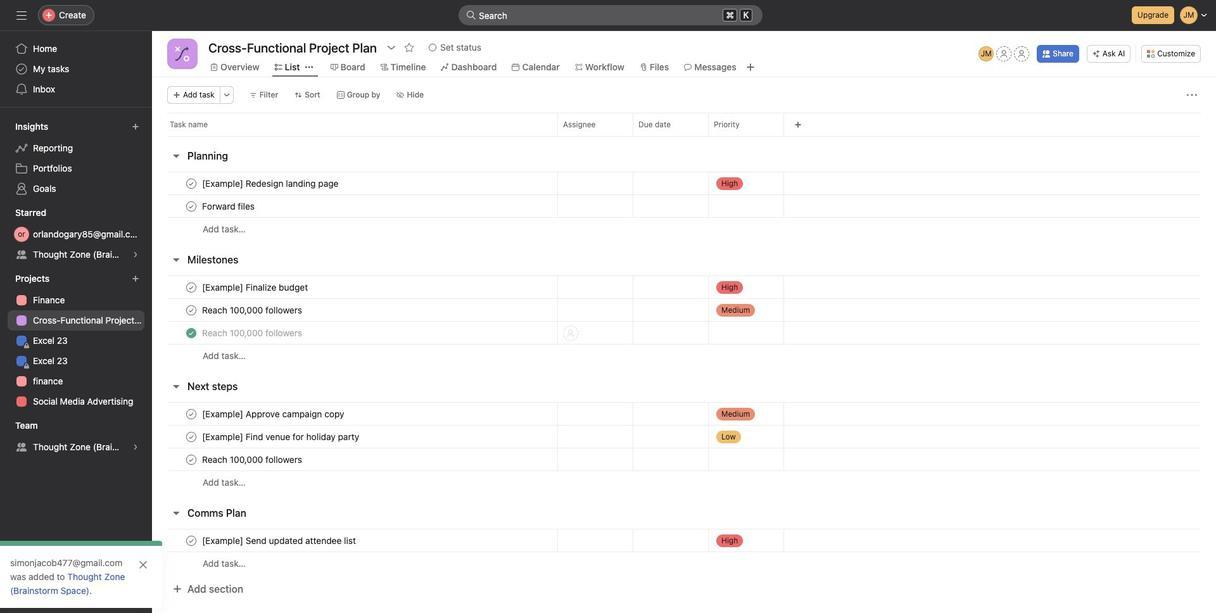 Task type: locate. For each thing, give the bounding box(es) containing it.
task name text field inside [example] finalize budget cell
[[200, 281, 312, 294]]

1 vertical spatial collapse task list for this group image
[[171, 255, 181, 265]]

task name text field inside forward files cell
[[200, 200, 258, 213]]

mark complete image for 4th task name text box from the bottom
[[184, 302, 199, 318]]

starred element
[[0, 201, 152, 267]]

collapse task list for this group image
[[171, 151, 181, 161], [171, 255, 181, 265]]

2 mark complete image from the top
[[184, 429, 199, 444]]

task name text field inside [example] find venue for holiday party cell
[[200, 430, 363, 443]]

header next steps tree grid
[[152, 402, 1216, 494]]

mark complete image inside [example] approve campaign copy cell
[[184, 406, 199, 422]]

collapse task list for this group image
[[171, 381, 181, 391], [171, 508, 181, 518]]

mark complete image inside reach 100,000 followers cell
[[184, 302, 199, 318]]

new project or portfolio image
[[132, 275, 139, 282]]

mark complete image for task name text box within the forward files cell
[[184, 199, 199, 214]]

4 mark complete checkbox from the top
[[184, 452, 199, 467]]

2 collapse task list for this group image from the top
[[171, 255, 181, 265]]

collapse task list for this group image for header comms plan tree grid
[[171, 508, 181, 518]]

task name text field for [example] finalize budget cell
[[200, 281, 312, 294]]

4 mark complete image from the top
[[184, 302, 199, 318]]

2 mark complete image from the top
[[184, 199, 199, 214]]

1 mark complete checkbox from the top
[[184, 199, 199, 214]]

mark complete image inside "[example] redesign landing page" cell
[[184, 176, 199, 191]]

0 vertical spatial collapse task list for this group image
[[171, 381, 181, 391]]

4 mark complete checkbox from the top
[[184, 533, 199, 548]]

reach 100,000 followers cell
[[152, 298, 557, 322], [152, 321, 557, 345], [152, 448, 557, 471]]

mark complete checkbox for task name text box within the forward files cell
[[184, 199, 199, 214]]

2 task name text field from the top
[[200, 281, 312, 294]]

1 collapse task list for this group image from the top
[[171, 381, 181, 391]]

close image
[[138, 560, 148, 570]]

None text field
[[205, 36, 380, 59]]

Mark complete checkbox
[[184, 199, 199, 214], [184, 406, 199, 422], [184, 429, 199, 444], [184, 533, 199, 548]]

mark complete image
[[184, 176, 199, 191], [184, 199, 199, 214], [184, 280, 199, 295], [184, 302, 199, 318]]

mark complete checkbox for task name text box in [example] finalize budget cell
[[184, 280, 199, 295]]

mark complete image inside [example] send updated attendee list cell
[[184, 533, 199, 548]]

3 mark complete checkbox from the top
[[184, 302, 199, 318]]

task name text field inside [example] send updated attendee list cell
[[200, 534, 360, 547]]

tab actions image
[[305, 63, 313, 71]]

3 mark complete image from the top
[[184, 452, 199, 467]]

mark complete checkbox inside "[example] redesign landing page" cell
[[184, 176, 199, 191]]

task name text field for [example] send updated attendee list cell at the bottom left of the page
[[200, 534, 360, 547]]

1 mark complete checkbox from the top
[[184, 176, 199, 191]]

mark complete checkbox inside [example] finalize budget cell
[[184, 280, 199, 295]]

more actions image
[[1187, 90, 1197, 100], [223, 91, 230, 99]]

1 task name text field from the top
[[200, 177, 342, 190]]

header planning tree grid
[[152, 172, 1216, 241]]

row
[[152, 113, 1216, 136], [167, 136, 1201, 137], [152, 172, 1216, 195], [152, 194, 1216, 218], [152, 217, 1216, 241], [152, 276, 1216, 299], [152, 298, 1216, 322], [152, 321, 1216, 345], [152, 344, 1216, 367], [152, 402, 1216, 426], [152, 425, 1216, 448], [152, 448, 1216, 471], [152, 471, 1216, 494], [152, 529, 1216, 552], [152, 552, 1216, 575]]

mark complete checkbox for task name text box in [example] find venue for holiday party cell
[[184, 429, 199, 444]]

manage project members image
[[979, 46, 994, 61]]

3 mark complete checkbox from the top
[[184, 429, 199, 444]]

1 task name text field from the top
[[200, 200, 258, 213]]

task name text field for [example] find venue for holiday party cell
[[200, 430, 363, 443]]

1 mark complete image from the top
[[184, 406, 199, 422]]

2 reach 100,000 followers cell from the top
[[152, 321, 557, 345]]

see details, thought zone (brainstorm space) image
[[132, 251, 139, 258]]

mark complete checkbox for task name text box inside [example] send updated attendee list cell
[[184, 533, 199, 548]]

mark complete image for task name text field inside the [example] approve campaign copy cell
[[184, 406, 199, 422]]

show options image
[[386, 42, 397, 53]]

None field
[[459, 5, 763, 25]]

4 mark complete image from the top
[[184, 533, 199, 548]]

reach 100,000 followers cell for task name text box in [example] finalize budget cell
[[152, 321, 557, 345]]

mark complete checkbox inside header next steps tree grid
[[184, 452, 199, 467]]

line_and_symbols image
[[175, 46, 190, 61]]

mark complete checkbox inside [example] send updated attendee list cell
[[184, 533, 199, 548]]

mark complete checkbox inside forward files cell
[[184, 199, 199, 214]]

3 reach 100,000 followers cell from the top
[[152, 448, 557, 471]]

task name text field inside [example] approve campaign copy cell
[[200, 408, 348, 420]]

mark complete checkbox for task name text field inside the [example] approve campaign copy cell
[[184, 406, 199, 422]]

2 mark complete checkbox from the top
[[184, 280, 199, 295]]

0 vertical spatial collapse task list for this group image
[[171, 151, 181, 161]]

prominent image
[[466, 10, 476, 20]]

mark complete image for task name text box in [example] finalize budget cell
[[184, 280, 199, 295]]

hide sidebar image
[[16, 10, 27, 20]]

mark complete image inside [example] find venue for holiday party cell
[[184, 429, 199, 444]]

3 mark complete image from the top
[[184, 280, 199, 295]]

mark complete checkbox inside [example] approve campaign copy cell
[[184, 406, 199, 422]]

2 collapse task list for this group image from the top
[[171, 508, 181, 518]]

Task name text field
[[200, 200, 258, 213], [200, 281, 312, 294], [200, 304, 306, 316], [200, 327, 306, 339], [200, 430, 363, 443], [200, 534, 360, 547]]

1 collapse task list for this group image from the top
[[171, 151, 181, 161]]

1 vertical spatial task name text field
[[200, 408, 348, 420]]

1 mark complete image from the top
[[184, 176, 199, 191]]

5 task name text field from the top
[[200, 430, 363, 443]]

task name text field for forward files cell
[[200, 200, 258, 213]]

mark complete image for task name text box in [example] find venue for holiday party cell
[[184, 429, 199, 444]]

reach 100,000 followers cell inside header next steps tree grid
[[152, 448, 557, 471]]

task name text field inside "[example] redesign landing page" cell
[[200, 177, 342, 190]]

mark complete image inside forward files cell
[[184, 199, 199, 214]]

6 task name text field from the top
[[200, 534, 360, 547]]

task name text field for task name text box in [example] find venue for holiday party cell
[[200, 408, 348, 420]]

teams element
[[0, 414, 152, 460]]

3 task name text field from the top
[[200, 453, 306, 466]]

2 task name text field from the top
[[200, 408, 348, 420]]

mark complete image inside [example] finalize budget cell
[[184, 280, 199, 295]]

mark complete checkbox inside [example] find venue for holiday party cell
[[184, 429, 199, 444]]

2 vertical spatial task name text field
[[200, 453, 306, 466]]

2 mark complete checkbox from the top
[[184, 406, 199, 422]]

0 vertical spatial task name text field
[[200, 177, 342, 190]]

task name text field for task name text box within the forward files cell
[[200, 177, 342, 190]]

Mark complete checkbox
[[184, 176, 199, 191], [184, 280, 199, 295], [184, 302, 199, 318], [184, 452, 199, 467]]

1 vertical spatial collapse task list for this group image
[[171, 508, 181, 518]]

mark complete image
[[184, 406, 199, 422], [184, 429, 199, 444], [184, 452, 199, 467], [184, 533, 199, 548]]

Task name text field
[[200, 177, 342, 190], [200, 408, 348, 420], [200, 453, 306, 466]]



Task type: describe. For each thing, give the bounding box(es) containing it.
add tab image
[[745, 62, 755, 72]]

[example] send updated attendee list cell
[[152, 529, 557, 552]]

mark complete checkbox for 4th task name text box from the bottom
[[184, 302, 199, 318]]

4 task name text field from the top
[[200, 327, 306, 339]]

collapse task list for this group image for header milestones tree grid
[[171, 255, 181, 265]]

forward files cell
[[152, 194, 557, 218]]

reach 100,000 followers cell for task name text field inside the [example] approve campaign copy cell
[[152, 448, 557, 471]]

mark complete image for task name text box inside [example] send updated attendee list cell
[[184, 533, 199, 548]]

mark complete checkbox for third task name text field from the top
[[184, 452, 199, 467]]

collapse task list for this group image for header planning tree grid
[[171, 151, 181, 161]]

mark complete image for third task name text field from the top
[[184, 452, 199, 467]]

completed image
[[184, 325, 199, 340]]

[example] find venue for holiday party cell
[[152, 425, 557, 448]]

add to starred image
[[404, 42, 414, 53]]

Search tasks, projects, and more text field
[[459, 5, 763, 25]]

header comms plan tree grid
[[152, 529, 1216, 575]]

projects element
[[0, 267, 152, 414]]

3 task name text field from the top
[[200, 304, 306, 316]]

insights element
[[0, 115, 152, 201]]

[example] redesign landing page cell
[[152, 172, 557, 195]]

mark complete image for task name text field inside "[example] redesign landing page" cell
[[184, 176, 199, 191]]

header milestones tree grid
[[152, 276, 1216, 367]]

1 reach 100,000 followers cell from the top
[[152, 298, 557, 322]]

1 horizontal spatial more actions image
[[1187, 90, 1197, 100]]

see details, thought zone (brainstorm space) image
[[132, 443, 139, 451]]

Completed checkbox
[[184, 325, 199, 340]]

0 horizontal spatial more actions image
[[223, 91, 230, 99]]

mark complete checkbox for task name text field inside "[example] redesign landing page" cell
[[184, 176, 199, 191]]

collapse task list for this group image for header next steps tree grid
[[171, 381, 181, 391]]

new insights image
[[132, 123, 139, 130]]

global element
[[0, 31, 152, 107]]

add field image
[[794, 121, 802, 129]]

[example] finalize budget cell
[[152, 276, 557, 299]]

[example] approve campaign copy cell
[[152, 402, 557, 426]]



Task type: vqa. For each thing, say whether or not it's contained in the screenshot.
Projects element
yes



